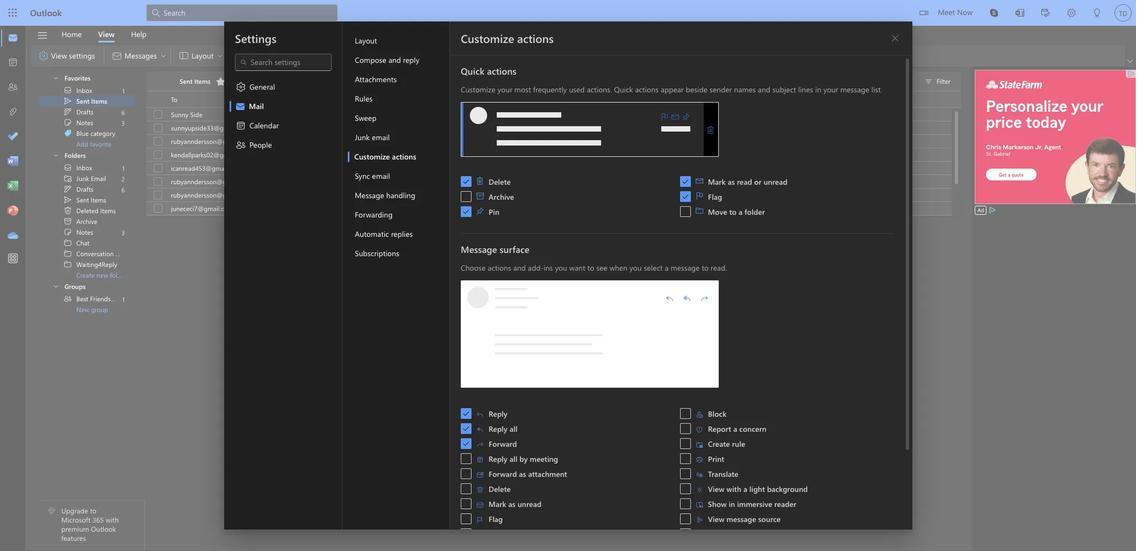 Task type: locate. For each thing, give the bounding box(es) containing it.
 reply all by meeting
[[476, 454, 558, 464]]

message list section
[[146, 69, 962, 256]]

0 vertical spatial 
[[63, 86, 72, 95]]

see inside message list no items selected list box
[[420, 124, 430, 132]]

15 tree item from the top
[[39, 259, 135, 270]]

 view with a light background
[[696, 484, 808, 495]]

thanks,
[[430, 177, 452, 186]]

the left qr
[[457, 421, 467, 431]]

2 delete from the top
[[489, 484, 511, 495]]

your inside message list no items selected list box
[[423, 164, 436, 173]]

test up available. at the left top of page
[[454, 177, 465, 186]]

actions up the perks
[[392, 152, 416, 162]]


[[476, 426, 484, 434]]

rubyanndersson@gmail.com up junececi7@gmail.com in the left top of the page
[[171, 191, 252, 200]]

fw: for fw: learn the perks of your microsoft account
[[359, 164, 368, 173]]

0 horizontal spatial unread
[[517, 499, 541, 510]]

 button left favorites on the top left of page
[[43, 72, 63, 84]]

Search settings search field
[[247, 57, 320, 68]]

this
[[432, 124, 442, 132]]

chat
[[76, 239, 89, 247], [112, 295, 126, 303]]

we
[[449, 151, 458, 159]]

flag
[[708, 192, 722, 202], [489, 514, 503, 525]]

a for view
[[743, 484, 747, 495]]

7 select a message checkbox from the top
[[147, 201, 171, 216]]

free.
[[631, 405, 647, 415]]

 inside the  create rule
[[696, 442, 703, 449]]

junk up kendall
[[355, 132, 370, 143]]

upgrade to microsoft 365 with premium outlook features
[[61, 507, 119, 543]]

 for 
[[235, 82, 246, 93]]

select a message image up select a message checkbox
[[154, 164, 162, 173]]

0 horizontal spatial message
[[671, 263, 700, 273]]

 left sync
[[339, 177, 347, 186]]

4 select a message image from the top
[[154, 151, 162, 159]]

0 vertical spatial reply
[[489, 409, 507, 419]]

sent up sunny side
[[180, 77, 193, 86]]

1 email from the top
[[372, 132, 390, 143]]

dialog
[[0, 0, 1136, 552]]

customize actions heading
[[461, 31, 554, 46]]

message inside button
[[355, 190, 384, 201]]

sent inside  sent items  deleted items  archive
[[76, 196, 89, 204]]

2 select a message image from the top
[[154, 124, 162, 132]]

items left  button
[[194, 77, 211, 86]]

1 select a message checkbox from the top
[[147, 107, 171, 122]]

1 vertical spatial folder
[[110, 271, 127, 280]]

 inside settings tab list
[[235, 82, 246, 93]]

0 vertical spatial  drafts
[[63, 108, 93, 116]]

 for create
[[696, 442, 703, 449]]

 move to a folder
[[696, 207, 765, 217]]

drafts down the  sent items
[[76, 108, 93, 116]]

tree containing 
[[39, 162, 136, 281]]

2 drafts from the top
[[76, 185, 93, 194]]

all left by at the left of page
[[509, 454, 517, 464]]

customize actions inside tab panel
[[461, 31, 554, 46]]

view left settings
[[51, 50, 67, 61]]


[[63, 129, 72, 138]]

to right camera
[[583, 421, 590, 431]]

2 vertical spatial reply
[[489, 454, 507, 464]]

with down translate
[[726, 484, 741, 495]]

1 vertical spatial forward
[[489, 469, 517, 479]]

reply
[[403, 55, 419, 65]]

1 horizontal spatial unread
[[763, 177, 787, 187]]

0 vertical spatial flag
[[708, 192, 722, 202]]

 button left groups
[[43, 280, 63, 292]]

document
[[0, 0, 1136, 552]]

0 vertical spatial 
[[339, 177, 347, 186]]

 left groups
[[53, 283, 59, 290]]

learn
[[370, 164, 386, 173]]

want left meet.
[[905, 151, 919, 159]]

delete up  mark as unread
[[489, 484, 511, 495]]

 inside  groups  best friends chat 1
[[53, 283, 59, 290]]

0 vertical spatial see
[[420, 124, 430, 132]]

1
[[122, 86, 125, 95], [122, 164, 125, 172], [122, 295, 125, 304]]

1 up 2
[[122, 164, 125, 172]]


[[891, 34, 899, 42]]

frequently
[[533, 84, 567, 95]]

2 vertical spatial rubyanndersson@gmail.com
[[171, 191, 252, 200]]

bank!
[[771, 151, 786, 159]]

junk right 
[[76, 174, 89, 183]]

tab list containing home
[[53, 26, 155, 42]]

1 vertical spatial customize actions
[[354, 152, 416, 162]]


[[920, 9, 928, 17]]

message left the list. at the right top of page
[[840, 84, 869, 95]]

microsoft down we
[[438, 164, 465, 173]]

as for unread
[[508, 499, 515, 510]]

items up deleted
[[91, 196, 106, 204]]

 inside  favorites
[[53, 75, 59, 81]]

6 select a message checkbox from the top
[[147, 188, 171, 203]]

folder
[[744, 207, 765, 217], [110, 271, 127, 280]]

the left bank!
[[760, 151, 769, 159]]

1 vertical spatial tree
[[39, 162, 136, 281]]

1  notes from the top
[[63, 118, 93, 127]]

6 for blue category
[[121, 108, 125, 116]]

 inside the  reply
[[476, 411, 484, 419]]

email... up that
[[443, 124, 463, 132]]

view inside  view settings
[[51, 50, 67, 61]]

my
[[359, 191, 368, 200]]

0 horizontal spatial quick
[[461, 65, 484, 77]]

2 1 from the top
[[122, 164, 125, 172]]

application containing settings
[[0, 0, 1136, 552]]

 down 
[[63, 185, 72, 194]]

create inside tree item
[[76, 271, 95, 280]]

delete for  delete
[[489, 177, 511, 187]]

 inbox down favorites on the top left of page
[[63, 86, 92, 95]]

attachments button
[[348, 70, 449, 89]]

1 forward from the top
[[489, 439, 517, 449]]

2 select a message checkbox from the top
[[147, 120, 171, 136]]

1 delete from the top
[[489, 177, 511, 187]]

 for favorites
[[53, 75, 59, 81]]

0 vertical spatial 
[[63, 207, 72, 215]]

2 re: from the top
[[359, 137, 368, 146]]


[[476, 502, 484, 509]]

1 6 from the top
[[121, 108, 125, 116]]

select a message image inside checkbox
[[154, 177, 162, 186]]

handling
[[386, 190, 415, 201]]

1 vertical spatial rubyanndersson@gmail.com
[[171, 177, 252, 186]]

help button
[[123, 26, 155, 42]]

1 for sent items
[[122, 164, 125, 172]]

7 tree item from the top
[[39, 173, 135, 184]]

1 re: from the top
[[359, 110, 368, 119]]

select a message checkbox for re: no
[[147, 134, 171, 149]]

tree
[[39, 68, 135, 150], [39, 162, 136, 281]]

1  from the top
[[63, 97, 72, 105]]

select
[[644, 263, 663, 273]]

drafts down  junk email
[[76, 185, 93, 194]]

1 vertical spatial 
[[63, 163, 72, 172]]

calendar image
[[8, 58, 18, 68]]

1  from the top
[[53, 75, 59, 81]]

1 vertical spatial customize
[[461, 84, 495, 95]]

1 horizontal spatial 
[[476, 487, 484, 494]]

choose
[[461, 263, 486, 273]]

1  drafts from the top
[[63, 108, 93, 116]]

 left 'conversation' on the left top of the page
[[63, 250, 72, 258]]

rules
[[355, 94, 372, 104]]

to inside upgrade to microsoft 365 with premium outlook features
[[90, 507, 96, 516]]

to up sorry
[[413, 124, 419, 132]]

1 rubyanndersson@gmail.com from the top
[[171, 137, 252, 146]]

your down places.
[[516, 421, 531, 431]]

with down going
[[500, 421, 514, 431]]

tree item containing 
[[39, 173, 135, 184]]

fw: up fw: no
[[369, 110, 379, 119]]

premium features image
[[48, 508, 55, 516]]

tree item
[[39, 85, 135, 96], [39, 96, 135, 106], [39, 106, 135, 117], [39, 117, 135, 128], [39, 128, 135, 139], [39, 162, 135, 173], [39, 173, 135, 184], [39, 184, 135, 195], [39, 195, 135, 205], [39, 205, 135, 216], [39, 216, 135, 227], [39, 227, 135, 238], [39, 238, 135, 248], [39, 248, 136, 259], [39, 259, 135, 270], [39, 294, 135, 304]]

 inside message list no items selected list box
[[339, 137, 347, 146]]

rubyanndersson@gmail.com down icanread453@gmail.com
[[171, 177, 252, 186]]

block
[[708, 409, 726, 419]]

2  button from the top
[[43, 149, 63, 161]]

0 horizontal spatial archive
[[76, 217, 97, 226]]

delete up  archive
[[489, 177, 511, 187]]

0 vertical spatial 
[[63, 118, 72, 127]]

 inside  delete
[[476, 487, 484, 494]]

forwarding
[[355, 210, 392, 220]]

1 horizontal spatial junk
[[355, 132, 370, 143]]

12 tree item from the top
[[39, 227, 135, 238]]

 button inside favorites tree item
[[43, 72, 63, 84]]

0 vertical spatial chat
[[76, 239, 89, 247]]

select a message checkbox for kendall let's have a jam sesh
[[147, 147, 171, 162]]

 inside the  folders
[[53, 152, 59, 159]]

me
[[848, 151, 857, 159]]

0 vertical spatial folder
[[744, 207, 765, 217]]

2 tree from the top
[[39, 162, 136, 281]]

1 vertical spatial microsoft
[[61, 516, 91, 525]]

 inside message list no items selected list box
[[339, 177, 347, 186]]

chat up 'conversation' on the left top of the page
[[76, 239, 89, 247]]

have up the perks
[[396, 151, 410, 159]]


[[235, 120, 246, 131], [476, 457, 484, 464]]

6 for deleted items
[[121, 185, 125, 194]]

3 1 from the top
[[122, 295, 125, 304]]

select a message checkbox for my personal art
[[147, 188, 171, 203]]

 for 
[[339, 177, 347, 186]]

2 vertical spatial 
[[53, 283, 59, 290]]

i
[[788, 151, 790, 159]]

up
[[528, 204, 536, 213]]

select a message image for junececi7@gmail.com
[[154, 204, 162, 213]]

with inside customize actions tab panel
[[726, 484, 741, 495]]

up
[[415, 204, 423, 213]]

1 vertical spatial re:
[[359, 137, 368, 146]]

11 tree item from the top
[[39, 216, 135, 227]]

2 vertical spatial in
[[729, 499, 735, 510]]

outlook inside outlook banner
[[30, 7, 62, 18]]

microsoft
[[438, 164, 465, 173], [61, 516, 91, 525]]

1 horizontal spatial flag
[[708, 192, 722, 202]]

view button
[[90, 26, 123, 42]]

0 vertical spatial 
[[53, 75, 59, 81]]

 for reply
[[462, 410, 470, 418]]

inbox up the  sent items
[[76, 86, 92, 95]]

you right know
[[893, 151, 904, 159]]

no means no ruby thanks, test
[[374, 177, 465, 186]]

all for reply all
[[509, 424, 517, 434]]

you
[[808, 151, 818, 159], [893, 151, 904, 159], [557, 204, 567, 213], [555, 263, 567, 273], [629, 263, 642, 273], [605, 405, 617, 415]]

2  from the top
[[63, 196, 72, 204]]

forward for forward as attachment
[[489, 469, 517, 479]]

1 vertical spatial junk
[[76, 174, 89, 183]]

junk inside button
[[355, 132, 370, 143]]

1 horizontal spatial chat
[[112, 295, 126, 303]]

message list no items selected list box
[[146, 106, 962, 256]]

0 vertical spatial drafts
[[76, 108, 93, 116]]

1 vertical spatial in
[[580, 151, 585, 159]]

3 select a message image from the top
[[154, 204, 162, 213]]

 heading
[[171, 73, 229, 90]]

2 vertical spatial sent
[[76, 196, 89, 204]]

2  drafts from the top
[[63, 185, 93, 194]]

 for forward
[[462, 440, 470, 448]]

best
[[76, 295, 88, 303]]

set your advertising preferences image
[[989, 206, 997, 215]]

let
[[838, 151, 846, 159]]

2 email from the top
[[372, 171, 390, 181]]

mail
[[249, 101, 264, 111]]

2  from the top
[[696, 442, 703, 449]]

 up qr
[[462, 410, 470, 418]]

1 horizontal spatial as
[[519, 469, 526, 479]]

to right need
[[476, 151, 482, 159]]

2  inbox from the top
[[63, 163, 92, 172]]

excel image
[[8, 181, 18, 192]]

1 horizontal spatial 
[[235, 140, 246, 151]]

10 tree item from the top
[[39, 205, 135, 216]]

mark for mark as read or unread
[[708, 177, 726, 187]]

16 tree item from the top
[[39, 294, 135, 304]]

 left favorites on the top left of page
[[53, 75, 59, 81]]

microsoft inside message list no items selected list box
[[438, 164, 465, 173]]

tree item containing 
[[39, 128, 135, 139]]

select a message image
[[154, 110, 162, 119], [154, 124, 162, 132], [154, 137, 162, 146], [154, 151, 162, 159], [154, 191, 162, 200]]


[[476, 472, 484, 479]]

sure
[[694, 204, 705, 213]]

rubyanndersson@gmail.com for 
[[171, 177, 252, 186]]

groups tree item
[[39, 280, 135, 294]]

email for sync email
[[372, 171, 390, 181]]

 inside  flag
[[696, 192, 703, 200]]

tree containing favorites
[[39, 68, 135, 150]]

0 vertical spatial when
[[876, 151, 891, 159]]

1 inside  groups  best friends chat 1
[[122, 295, 125, 304]]

 left folders
[[53, 152, 59, 159]]

re:
[[359, 110, 368, 119], [359, 137, 368, 146]]

archive inside  sent items  deleted items  archive
[[76, 217, 97, 226]]

customize up quick actions
[[461, 31, 514, 46]]

1 vertical spatial drafts
[[76, 185, 93, 194]]

archive
[[489, 192, 514, 202], [76, 217, 97, 226]]

view for 
[[51, 50, 67, 61]]

1  from the top
[[696, 192, 703, 200]]

0 vertical spatial message
[[355, 190, 384, 201]]

0 vertical spatial 
[[235, 120, 246, 131]]

🧛‍♀️🧛‍♂️🧟💀👻🦇🐺🕷🎃🕸🍬
[[743, 204, 831, 213]]

5 select a message image from the top
[[154, 191, 162, 200]]

show
[[708, 499, 727, 510]]

message down  show in immersive reader
[[726, 514, 756, 525]]

0 vertical spatial want
[[905, 151, 919, 159]]

test right sincerely,
[[861, 204, 872, 213]]

left-rail-appbar navigation
[[2, 26, 24, 248]]

 for folders
[[53, 152, 59, 159]]

sent for  sent items  deleted items  archive
[[76, 196, 89, 204]]

reply for reply all
[[489, 424, 507, 434]]

re: up fw: no
[[359, 110, 368, 119]]

1 vertical spatial 
[[476, 487, 484, 494]]

5 tree item from the top
[[39, 128, 135, 139]]

items
[[194, 77, 211, 86], [91, 97, 107, 105], [91, 196, 106, 204], [100, 207, 116, 215]]

1 vertical spatial email
[[372, 171, 390, 181]]

document containing settings
[[0, 0, 1136, 552]]

0 vertical spatial 
[[38, 51, 49, 61]]

people
[[249, 140, 272, 150]]

2 forward from the top
[[489, 469, 517, 479]]

let's down ruby!
[[382, 151, 395, 159]]

a inside list box
[[411, 151, 415, 159]]

2  from the top
[[53, 152, 59, 159]]

customize actions button
[[348, 147, 449, 167]]

actions left appear
[[635, 84, 659, 95]]

sorry
[[403, 137, 418, 146]]

0 vertical spatial tree
[[39, 68, 135, 150]]

1 drafts from the top
[[76, 108, 93, 116]]

 delete
[[476, 484, 511, 495]]

customize actions inside button
[[354, 152, 416, 162]]

as down by at the left of page
[[519, 469, 526, 479]]

1 1 from the top
[[122, 86, 125, 95]]

1 vertical spatial sent
[[76, 97, 89, 105]]

0 horizontal spatial when
[[609, 263, 627, 273]]

move
[[708, 207, 727, 217]]

re: down fw: no
[[359, 137, 368, 146]]

3 select a message checkbox from the top
[[147, 134, 171, 149]]

when left select
[[609, 263, 627, 273]]

no up the up
[[411, 191, 419, 200]]

1 vertical spatial 
[[63, 228, 72, 237]]

select a message checkbox for fw: no
[[147, 120, 171, 136]]

halloween down my personal art
[[359, 204, 389, 213]]

2 let's from the left
[[640, 151, 652, 159]]

 inside  sent items  deleted items  archive
[[63, 207, 72, 215]]

be
[[569, 204, 576, 213]]

 view message source
[[696, 514, 781, 525]]

 down 
[[38, 51, 49, 61]]

3  from the top
[[53, 283, 59, 290]]

as
[[728, 177, 735, 187], [519, 469, 526, 479], [508, 499, 515, 510]]

1 horizontal spatial 
[[476, 411, 484, 419]]


[[696, 457, 703, 464]]

chat right friends
[[112, 295, 126, 303]]

reply for reply
[[489, 409, 507, 419]]

email inside junk email button
[[372, 132, 390, 143]]

0 horizontal spatial 
[[38, 51, 49, 61]]

1 horizontal spatial want
[[905, 151, 919, 159]]

 inside  view settings
[[38, 51, 49, 61]]

0 vertical spatial inbox
[[76, 86, 92, 95]]

1 vertical spatial want
[[569, 263, 585, 273]]

want inside customize actions tab panel
[[569, 263, 585, 273]]

3  from the top
[[63, 260, 72, 269]]

 inside  forward
[[476, 442, 484, 449]]

 button
[[887, 30, 904, 47]]

application
[[0, 0, 1136, 552]]

want right ins
[[569, 263, 585, 273]]

forward up  delete
[[489, 469, 517, 479]]

0 vertical spatial 
[[235, 140, 246, 151]]

1 vertical spatial 
[[235, 82, 246, 93]]

see left select
[[596, 263, 607, 273]]

Select a message checkbox
[[147, 107, 171, 122], [147, 120, 171, 136], [147, 134, 171, 149], [147, 147, 171, 162], [147, 161, 171, 176], [147, 188, 171, 203], [147, 201, 171, 216]]

0 horizontal spatial let's
[[382, 151, 395, 159]]

email for junk email
[[372, 132, 390, 143]]

0 vertical spatial mark
[[708, 177, 726, 187]]

tree item containing 
[[39, 216, 135, 227]]

0 horizontal spatial chat
[[76, 239, 89, 247]]

0 horizontal spatial halloween
[[359, 204, 389, 213]]

2 vertical spatial as
[[508, 499, 515, 510]]

tab list
[[53, 26, 155, 42]]

8 tree item from the top
[[39, 184, 135, 195]]


[[63, 86, 72, 95], [63, 163, 72, 172]]

rubyanndersson@gmail.com for 
[[171, 137, 252, 146]]

1 tree from the top
[[39, 68, 135, 150]]

 inbox for sent items
[[63, 163, 92, 172]]

need
[[460, 151, 474, 159]]


[[63, 239, 72, 247], [63, 250, 72, 258], [63, 260, 72, 269]]

1  from the top
[[63, 239, 72, 247]]

let's left leapfrog
[[640, 151, 652, 159]]

0 vertical spatial test
[[454, 177, 465, 186]]

 for flag
[[696, 192, 703, 200]]

outlook banner
[[0, 0, 1136, 26]]

a
[[411, 151, 415, 159], [738, 207, 742, 217], [665, 263, 669, 273], [733, 424, 737, 434], [743, 484, 747, 495]]

1 horizontal spatial microsoft
[[438, 164, 465, 173]]

2  from the top
[[63, 163, 72, 172]]

and left ride on the top right of page
[[694, 151, 704, 159]]

1 vertical spatial 6
[[121, 185, 125, 194]]

message inside customize actions tab panel
[[461, 244, 497, 255]]

 button inside groups tree item
[[43, 280, 63, 292]]

 for 
[[339, 137, 347, 146]]

select a message image
[[154, 164, 162, 173], [154, 177, 162, 186], [154, 204, 162, 213]]

2  notes from the top
[[63, 228, 93, 237]]

0 vertical spatial microsoft
[[438, 164, 465, 173]]

1 all from the top
[[509, 424, 517, 434]]

1 vertical spatial 
[[476, 457, 484, 464]]

reply
[[489, 409, 507, 419], [489, 424, 507, 434], [489, 454, 507, 464]]

outlook up camera
[[558, 405, 586, 415]]

june,
[[442, 204, 457, 213]]

select a message image for fw: no
[[154, 124, 162, 132]]

1 select a message image from the top
[[154, 164, 162, 173]]

sync
[[355, 171, 370, 181]]

 inside ' reply all by meeting'
[[476, 457, 484, 464]]

1 vertical spatial  drafts
[[63, 185, 93, 194]]

let's
[[382, 151, 395, 159], [640, 151, 652, 159]]

1 inbox from the top
[[76, 86, 92, 95]]

halloween down  archive
[[474, 204, 504, 213]]

2 halloween from the left
[[474, 204, 504, 213]]

3  button from the top
[[43, 280, 63, 292]]

0 vertical spatial message
[[840, 84, 869, 95]]

create inside customize actions tab panel
[[708, 439, 730, 449]]

1  inbox from the top
[[63, 86, 92, 95]]

more apps image
[[8, 254, 18, 265]]

phone
[[533, 421, 554, 431]]

1 reply from the top
[[489, 409, 507, 419]]

2 inbox from the top
[[76, 163, 92, 172]]

select a message image right 2
[[154, 177, 162, 186]]

 down 
[[63, 196, 72, 204]]

tree item containing 
[[39, 205, 135, 216]]

1 horizontal spatial halloween
[[474, 204, 504, 213]]

notes up blue
[[76, 118, 93, 127]]

1 horizontal spatial test
[[861, 204, 872, 213]]

2 all from the top
[[509, 454, 517, 464]]

2  from the top
[[63, 185, 72, 194]]

1 vertical spatial 
[[63, 196, 72, 204]]

archive inside customize actions tab panel
[[489, 192, 514, 202]]

customize down quick actions
[[461, 84, 495, 95]]

0 vertical spatial in
[[815, 84, 821, 95]]

3 reply from the top
[[489, 454, 507, 464]]

outlook link
[[30, 0, 62, 26]]

2 rubyanndersson@gmail.com from the top
[[171, 177, 252, 186]]

forward down  reply all
[[489, 439, 517, 449]]

home
[[62, 29, 82, 39]]

 inside settings tab list
[[235, 120, 246, 131]]

1 vertical spatial when
[[609, 263, 627, 273]]

ins
[[543, 263, 553, 273]]

0 vertical spatial archive
[[489, 192, 514, 202]]

 up 
[[476, 457, 484, 464]]

 for  view settings
[[38, 51, 49, 61]]

 for 
[[63, 108, 72, 116]]

1 notes from the top
[[76, 118, 93, 127]]

forward for forward
[[489, 439, 517, 449]]

4 select a message checkbox from the top
[[147, 147, 171, 162]]

tree item containing 
[[39, 294, 135, 304]]

 down ''
[[63, 228, 72, 237]]

 for mark as read or unread
[[682, 178, 689, 186]]

to do image
[[8, 132, 18, 143]]

1 vertical spatial 
[[696, 442, 703, 449]]

names
[[734, 84, 756, 95]]

as for attachment
[[519, 469, 526, 479]]

4 tree item from the top
[[39, 117, 135, 128]]

microsoft up features
[[61, 516, 91, 525]]

as down  delete
[[508, 499, 515, 510]]

rules button
[[348, 89, 449, 109]]

 button left folders
[[43, 149, 63, 161]]

0 horizontal spatial want
[[569, 263, 585, 273]]

see
[[420, 124, 430, 132], [596, 263, 607, 273]]

0 vertical spatial 
[[63, 108, 72, 116]]

see left this
[[420, 124, 430, 132]]

1 vertical spatial  notes
[[63, 228, 93, 237]]

 down qr
[[462, 440, 470, 448]]

in inside message list no items selected list box
[[580, 151, 585, 159]]

junk email button
[[348, 128, 449, 147]]

1 vertical spatial create
[[708, 439, 730, 449]]

 for flag
[[682, 193, 689, 201]]

1 right friends
[[122, 295, 125, 304]]

1 vertical spatial select a message image
[[154, 177, 162, 186]]


[[696, 426, 703, 434]]

0 vertical spatial re:
[[359, 110, 368, 119]]


[[37, 30, 48, 41]]

2  from the top
[[63, 250, 72, 258]]

drafts for sent items
[[76, 185, 93, 194]]

1 vertical spatial 
[[63, 295, 72, 303]]

fw: for fw: no
[[359, 124, 368, 132]]


[[63, 108, 72, 116], [63, 185, 72, 194]]

industry!
[[527, 151, 552, 159]]

0 horizontal spatial see
[[420, 124, 430, 132]]

a for move
[[738, 207, 742, 217]]

1 horizontal spatial archive
[[489, 192, 514, 202]]

1  from the top
[[63, 86, 72, 95]]

message up choose
[[461, 244, 497, 255]]

source
[[758, 514, 781, 525]]

0 horizontal spatial 
[[63, 295, 72, 303]]

customize up learn
[[354, 152, 390, 162]]

all down going
[[509, 424, 517, 434]]

items inside the sent items 
[[194, 77, 211, 86]]

Select a message checkbox
[[147, 174, 171, 189]]

2 horizontal spatial as
[[728, 177, 735, 187]]

2 select a message image from the top
[[154, 177, 162, 186]]

when inside customize actions tab panel
[[609, 263, 627, 273]]

jam
[[416, 151, 428, 159]]

and left add-
[[513, 263, 526, 273]]

concern
[[739, 424, 766, 434]]

0 horizontal spatial in
[[580, 151, 585, 159]]

places.
[[516, 405, 539, 415]]

you're
[[471, 405, 492, 415]]

mark for mark as unread
[[489, 499, 506, 510]]

your right of on the left
[[423, 164, 436, 173]]

3 select a message image from the top
[[154, 137, 162, 146]]

0 horizontal spatial flag
[[489, 514, 503, 525]]

 inside  sent items  deleted items  archive
[[63, 196, 72, 204]]

 notes up blue
[[63, 118, 93, 127]]

0 vertical spatial email
[[372, 132, 390, 143]]

all
[[509, 424, 517, 434], [509, 454, 517, 464]]

 up 
[[63, 163, 72, 172]]

0 vertical spatial unread
[[763, 177, 787, 187]]

when right know
[[876, 151, 891, 159]]

fw: left learn
[[359, 164, 368, 173]]

1 halloween from the left
[[359, 204, 389, 213]]

features
[[61, 534, 86, 543]]

13 tree item from the top
[[39, 238, 135, 248]]

email inside sync email button
[[372, 171, 390, 181]]

select button
[[873, 75, 920, 88]]

1  from the top
[[63, 108, 72, 116]]

1 vertical spatial all
[[509, 454, 517, 464]]

2 reply from the top
[[489, 424, 507, 434]]

want inside message list no items selected list box
[[905, 151, 919, 159]]

1  button from the top
[[43, 72, 63, 84]]

 button inside folders tree item
[[43, 149, 63, 161]]

dialog containing settings
[[0, 0, 1136, 552]]

0 vertical spatial rubyanndersson@gmail.com
[[171, 137, 252, 146]]


[[63, 207, 72, 215], [476, 487, 484, 494]]

0 vertical spatial  button
[[43, 72, 63, 84]]

2 6 from the top
[[121, 185, 125, 194]]

 button
[[32, 26, 53, 45]]



Task type: vqa. For each thing, say whether or not it's contained in the screenshot.


Task type: describe. For each thing, give the bounding box(es) containing it.
used
[[569, 84, 585, 95]]

your right lines at the top right of the page
[[823, 84, 838, 95]]

chat inside  chat  conversation history  waiting4reply
[[76, 239, 89, 247]]

favorites tree item
[[39, 72, 135, 85]]

 drafts for sent items
[[63, 185, 93, 194]]

favorites
[[65, 73, 91, 82]]

add
[[76, 140, 88, 148]]

1 tree item from the top
[[39, 85, 135, 96]]

qr
[[469, 421, 480, 431]]

to left read.
[[702, 263, 709, 273]]

1 select a message image from the top
[[154, 110, 162, 119]]

outlook inside upgrade to microsoft 365 with premium outlook features
[[91, 525, 116, 534]]

settings tab list
[[224, 22, 342, 530]]

favorite
[[90, 140, 111, 148]]

 for  reply all by meeting
[[476, 457, 484, 464]]

able
[[578, 204, 590, 213]]

reader
[[774, 499, 796, 510]]

the inside you're going places. take outlook with you for free. scan the qr code with your phone camera to download outlook mobile
[[457, 421, 467, 431]]

to left meet.
[[921, 151, 927, 159]]

files image
[[8, 107, 18, 118]]

 for  sent items
[[63, 97, 72, 105]]

1 for notes
[[122, 86, 125, 95]]

inbox for sent items
[[76, 163, 92, 172]]

no down sweep on the top of the page
[[370, 124, 379, 132]]

 button
[[212, 73, 229, 90]]

 for  sent items  deleted items  archive
[[63, 196, 72, 204]]

9 tree item from the top
[[39, 195, 135, 205]]

2 3 from the top
[[121, 228, 125, 237]]

you inside you're going places. take outlook with you for free. scan the qr code with your phone camera to download outlook mobile
[[605, 405, 617, 415]]

re: for re: no
[[359, 137, 368, 146]]

see inside customize actions tab panel
[[596, 263, 607, 273]]


[[63, 217, 72, 226]]

a up rule
[[733, 424, 737, 434]]

3 rubyanndersson@gmail.com from the top
[[171, 191, 252, 200]]

sunny
[[171, 110, 189, 119]]

select a message image for rubyanndersson@gmail.com
[[154, 177, 162, 186]]

your left most
[[497, 84, 512, 95]]

 for 
[[63, 163, 72, 172]]

help
[[131, 29, 147, 39]]

you have to see this email...
[[385, 124, 463, 132]]

2 vertical spatial message
[[726, 514, 756, 525]]

actions inside button
[[392, 152, 416, 162]]

 for pin
[[462, 208, 470, 216]]

 for reply all
[[462, 425, 470, 433]]

sweep button
[[348, 109, 449, 128]]

layout group
[[173, 45, 279, 65]]

layout button
[[348, 31, 449, 51]]

party?
[[657, 204, 674, 213]]

resuscitate
[[484, 151, 514, 159]]

2 horizontal spatial message
[[840, 84, 869, 95]]

leapfrog
[[654, 151, 678, 159]]

junk email
[[355, 132, 390, 143]]

 view settings
[[38, 50, 95, 61]]

0 horizontal spatial junk
[[76, 174, 89, 183]]

select a message checkbox for halloween coming up
[[147, 201, 171, 216]]

replies
[[391, 229, 413, 239]]

attachment
[[528, 469, 567, 479]]

settings heading
[[235, 31, 276, 46]]

 chat  conversation history  waiting4reply
[[63, 239, 136, 269]]

take
[[541, 405, 556, 415]]

onedrive image
[[8, 231, 18, 241]]

that
[[438, 137, 449, 146]]

all for reply all by meeting
[[509, 454, 517, 464]]

perks
[[399, 164, 414, 173]]

you left get
[[808, 151, 818, 159]]

a for let's
[[411, 151, 415, 159]]

coming
[[505, 204, 527, 213]]

up!
[[731, 204, 741, 213]]

by
[[519, 454, 528, 464]]

the left the industry!
[[516, 151, 525, 159]]

settings
[[69, 50, 95, 61]]

2 horizontal spatial in
[[815, 84, 821, 95]]

 for delete
[[462, 178, 470, 186]]

settings
[[235, 31, 276, 46]]

3 tree item from the top
[[39, 106, 135, 117]]

select a message image for my personal art
[[154, 191, 162, 200]]

drafts for notes
[[76, 108, 93, 116]]

select a message image for kendall let's have a jam sesh
[[154, 151, 162, 159]]

add favorite tree item
[[39, 139, 135, 150]]

innovate
[[553, 151, 578, 159]]

actions up most
[[487, 65, 516, 77]]

items down favorites tree item
[[91, 97, 107, 105]]

to right ins
[[587, 263, 594, 273]]

 flag
[[476, 514, 503, 525]]

 for  calendar
[[235, 120, 246, 131]]

meeting
[[530, 454, 558, 464]]

 inside settings tab list
[[235, 140, 246, 151]]

no down learn
[[374, 177, 383, 186]]

14 tree item from the top
[[39, 248, 136, 259]]

going
[[494, 405, 514, 415]]

 drafts for notes
[[63, 108, 93, 116]]

message for message handling
[[355, 190, 384, 201]]

new group
[[76, 305, 108, 314]]

kendall
[[359, 151, 380, 159]]

view for 
[[708, 484, 724, 495]]

0 horizontal spatial test
[[454, 177, 465, 186]]

customize actions tab panel
[[450, 22, 912, 552]]

2 notes from the top
[[76, 228, 93, 237]]

message surface
[[461, 244, 529, 255]]

 button for favorites
[[43, 72, 63, 84]]

mail image
[[8, 33, 18, 44]]

and inside "button"
[[388, 55, 401, 65]]

2  from the top
[[63, 228, 72, 237]]

hey june, with halloween coming up would you be able to come to our annual party? make sure to dress up! 🧛‍♀️🧛‍♂️🧟💀👻🦇🐺🕷🎃🕸🍬 sincerely, test
[[430, 204, 872, 213]]

and inside message list no items selected list box
[[694, 151, 704, 159]]

ride
[[706, 151, 717, 159]]

inbox for notes
[[76, 86, 92, 95]]

when inside message list no items selected list box
[[876, 151, 891, 159]]

flag for  flag
[[708, 192, 722, 202]]

1 horizontal spatial quick
[[614, 84, 633, 95]]

to right order
[[604, 151, 610, 159]]

about
[[419, 137, 436, 146]]

to right able
[[592, 204, 598, 213]]

message handling button
[[348, 186, 449, 205]]

microsoft inside upgrade to microsoft 365 with premium outlook features
[[61, 516, 91, 525]]

 groups  best friends chat 1
[[53, 282, 126, 304]]

6 tree item from the top
[[39, 162, 135, 173]]

1 horizontal spatial in
[[729, 499, 735, 510]]

lily
[[730, 151, 738, 159]]

your inside you're going places. take outlook with you for free. scan the qr code with your phone camera to download outlook mobile
[[516, 421, 531, 431]]

 delete
[[476, 177, 511, 187]]

and right names
[[758, 84, 770, 95]]

with inside upgrade to microsoft 365 with premium outlook features
[[106, 516, 119, 525]]

 print
[[696, 454, 724, 464]]

select a message image for re: no
[[154, 137, 162, 146]]

 folders
[[53, 151, 86, 159]]

subject
[[772, 84, 796, 95]]

 sent items  deleted items  archive
[[63, 196, 116, 226]]

1 vertical spatial have
[[396, 151, 410, 159]]

the left 'lily'
[[719, 151, 728, 159]]

immersive
[[737, 499, 772, 510]]

powerpoint image
[[8, 206, 18, 217]]

delete for  delete
[[489, 484, 511, 495]]

you left select
[[629, 263, 642, 273]]

the up the means
[[388, 164, 397, 173]]

re: for re: fw: no
[[359, 110, 368, 119]]

1 3 from the top
[[121, 119, 125, 127]]

0 vertical spatial fw:
[[369, 110, 379, 119]]

to
[[171, 95, 178, 104]]

 button for folders
[[43, 149, 63, 161]]


[[63, 174, 72, 183]]

 mark as unread
[[476, 499, 541, 510]]


[[696, 207, 703, 215]]

 inbox for notes
[[63, 86, 92, 95]]

 for  reply
[[476, 411, 484, 419]]

message for message surface
[[461, 244, 497, 255]]

1 let's from the left
[[382, 151, 395, 159]]

of
[[416, 164, 421, 173]]

actions down message surface
[[488, 263, 511, 273]]

1  from the top
[[63, 118, 72, 127]]

no up kendall
[[369, 137, 378, 146]]

to right sure
[[707, 204, 713, 213]]

to inside you're going places. take outlook with you for free. scan the qr code with your phone camera to download outlook mobile
[[583, 421, 590, 431]]

no up 'my'
[[359, 177, 368, 186]]

fw: no
[[359, 124, 379, 132]]

pin
[[489, 207, 499, 217]]

0 vertical spatial email...
[[443, 124, 463, 132]]

flag for  flag
[[489, 514, 503, 525]]

create new folder tree item
[[39, 270, 135, 281]]

items right deleted
[[100, 207, 116, 215]]

0 vertical spatial customize
[[461, 31, 514, 46]]

 for 
[[63, 185, 72, 194]]

compose
[[355, 55, 386, 65]]

customize inside button
[[354, 152, 390, 162]]

select a message image for icanread453@gmail.com
[[154, 164, 162, 173]]

ruby
[[414, 177, 429, 186]]

folders tree item
[[39, 149, 135, 162]]

groups
[[65, 282, 86, 291]]


[[235, 101, 246, 112]]

know
[[859, 151, 874, 159]]

 for 
[[63, 86, 72, 95]]

with up download
[[588, 405, 603, 415]]

people image
[[8, 82, 18, 93]]

folder inside customize actions tab panel
[[744, 207, 765, 217]]

inundate.
[[612, 151, 638, 159]]

premium
[[61, 525, 89, 534]]

1 vertical spatial email...
[[451, 137, 470, 146]]

outlook down free.
[[627, 421, 654, 431]]

for
[[619, 405, 629, 415]]

2 tree item from the top
[[39, 96, 135, 106]]

to right pad
[[752, 151, 758, 159]]

you left be
[[557, 204, 567, 213]]

5 select a message checkbox from the top
[[147, 161, 171, 176]]

sunny side
[[171, 110, 202, 119]]

sync email
[[355, 171, 390, 181]]

as for read
[[728, 177, 735, 187]]

you right ins
[[555, 263, 567, 273]]

translate
[[708, 469, 738, 479]]

to left our
[[617, 204, 623, 213]]

now
[[957, 7, 973, 17]]

sunnyupside33@gmail.com
[[171, 124, 249, 132]]

email
[[91, 174, 106, 183]]

view for 
[[708, 514, 724, 525]]

sync email button
[[348, 167, 449, 186]]

folder inside tree item
[[110, 271, 127, 280]]


[[476, 177, 484, 185]]

light
[[749, 484, 765, 495]]

no up you
[[380, 110, 389, 119]]

to right move
[[729, 207, 736, 217]]

0 vertical spatial have
[[397, 124, 411, 132]]

history
[[115, 250, 136, 258]]

order
[[587, 151, 602, 159]]

read.
[[711, 263, 727, 273]]

mobile
[[656, 421, 679, 431]]

customize your most frequently used actions. quick actions appear beside sender names and subject lines in your message list.
[[461, 84, 882, 95]]

 sent items
[[63, 97, 107, 105]]

chat inside  groups  best friends chat 1
[[112, 295, 126, 303]]


[[696, 177, 703, 185]]

view inside button
[[98, 29, 115, 39]]

 reply
[[476, 409, 507, 419]]

filter
[[937, 77, 951, 86]]

 for  forward
[[476, 442, 484, 449]]

a right select
[[665, 263, 669, 273]]

sent for  sent items
[[76, 97, 89, 105]]

 inside  groups  best friends chat 1
[[63, 295, 72, 303]]

actions down outlook banner
[[517, 31, 554, 46]]

sent inside the sent items 
[[180, 77, 193, 86]]

hey
[[430, 204, 441, 213]]

word image
[[8, 156, 18, 167]]

beside
[[686, 84, 707, 95]]

reply for reply all by meeting
[[489, 454, 507, 464]]

new group tree item
[[39, 304, 135, 315]]

list.
[[871, 84, 882, 95]]

my personal art
[[359, 191, 404, 200]]

quick actions
[[461, 65, 516, 77]]



